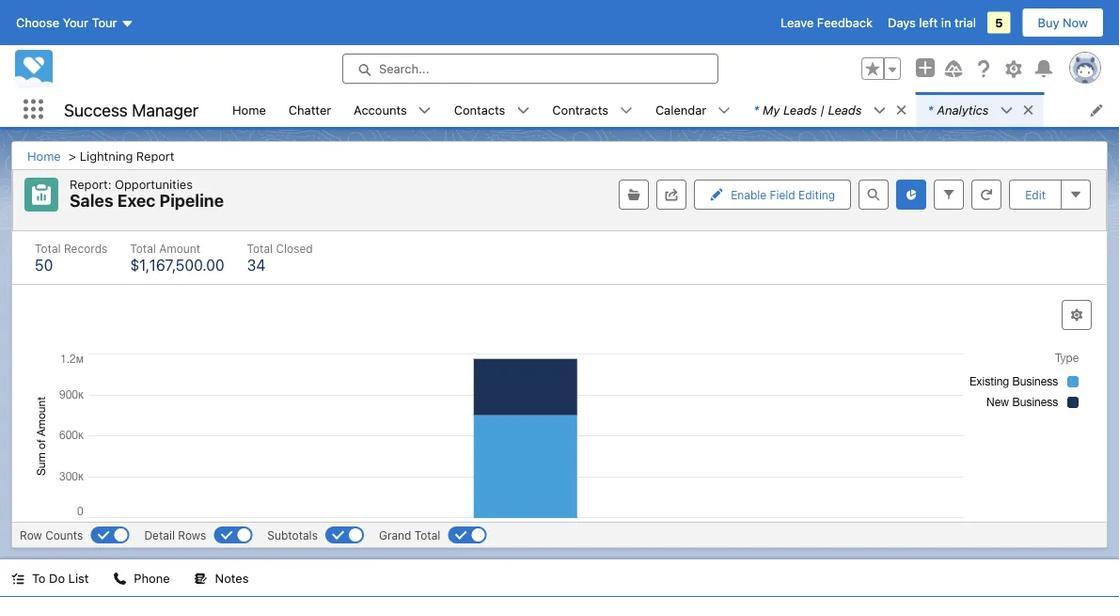 Task type: vqa. For each thing, say whether or not it's contained in the screenshot.
Accounts
yes



Task type: locate. For each thing, give the bounding box(es) containing it.
text default image inside notes button
[[194, 572, 208, 586]]

calendar link
[[644, 92, 718, 127]]

accounts link
[[343, 92, 418, 127]]

buy
[[1038, 16, 1060, 30]]

text default image inside phone button
[[113, 572, 126, 586]]

contacts
[[454, 103, 506, 117]]

* left the 'my'
[[754, 103, 759, 117]]

do
[[49, 572, 65, 586]]

* analytics
[[928, 103, 989, 117]]

* for * my leads | leads
[[754, 103, 759, 117]]

text default image
[[418, 104, 432, 117], [873, 104, 887, 117], [11, 572, 24, 586], [194, 572, 208, 586]]

leads left |
[[784, 103, 817, 117]]

1 horizontal spatial *
[[928, 103, 934, 117]]

notes
[[215, 572, 249, 586]]

* for * analytics
[[928, 103, 934, 117]]

group
[[862, 57, 901, 80]]

text default image right the 'accounts'
[[418, 104, 432, 117]]

2 * from the left
[[928, 103, 934, 117]]

1 * from the left
[[754, 103, 759, 117]]

text default image left the to
[[11, 572, 24, 586]]

choose
[[16, 16, 59, 30]]

contracts list item
[[541, 92, 644, 127]]

list
[[221, 92, 1120, 127]]

my
[[763, 103, 780, 117]]

* my leads | leads
[[754, 103, 862, 117]]

text default image left notes
[[194, 572, 208, 586]]

text default image
[[895, 104, 908, 117], [1022, 104, 1035, 117], [517, 104, 530, 117], [620, 104, 633, 117], [718, 104, 731, 117], [1000, 104, 1014, 117], [113, 572, 126, 586]]

1 horizontal spatial leads
[[828, 103, 862, 117]]

0 horizontal spatial leads
[[784, 103, 817, 117]]

home link
[[221, 92, 277, 127]]

leads right |
[[828, 103, 862, 117]]

notes button
[[183, 560, 260, 597]]

manager
[[132, 99, 199, 120]]

list item down trial
[[917, 92, 1044, 127]]

contracts
[[553, 103, 609, 117]]

accounts list item
[[343, 92, 443, 127]]

0 horizontal spatial *
[[754, 103, 759, 117]]

list item
[[742, 92, 917, 127], [917, 92, 1044, 127]]

text default image inside to do list button
[[11, 572, 24, 586]]

2 list item from the left
[[917, 92, 1044, 127]]

*
[[754, 103, 759, 117], [928, 103, 934, 117]]

to do list
[[32, 572, 89, 586]]

list item down leave feedback "link"
[[742, 92, 917, 127]]

5
[[995, 16, 1003, 30]]

leads
[[784, 103, 817, 117], [828, 103, 862, 117]]

|
[[821, 103, 825, 117]]

home
[[232, 103, 266, 117]]

left
[[919, 16, 938, 30]]

* left analytics
[[928, 103, 934, 117]]

contracts link
[[541, 92, 620, 127]]

contacts list item
[[443, 92, 541, 127]]



Task type: describe. For each thing, give the bounding box(es) containing it.
phone
[[134, 572, 170, 586]]

analytics
[[937, 103, 989, 117]]

text default image inside contacts list item
[[517, 104, 530, 117]]

in
[[942, 16, 952, 30]]

days
[[888, 16, 916, 30]]

days left in trial
[[888, 16, 977, 30]]

success manager
[[64, 99, 199, 120]]

now
[[1063, 16, 1088, 30]]

trial
[[955, 16, 977, 30]]

calendar list item
[[644, 92, 742, 127]]

1 leads from the left
[[784, 103, 817, 117]]

to
[[32, 572, 46, 586]]

text default image inside contracts list item
[[620, 104, 633, 117]]

2 leads from the left
[[828, 103, 862, 117]]

phone button
[[102, 560, 181, 597]]

search... button
[[342, 54, 719, 84]]

search...
[[379, 62, 429, 76]]

leave feedback
[[781, 16, 873, 30]]

text default image inside calendar list item
[[718, 104, 731, 117]]

success
[[64, 99, 128, 120]]

list containing home
[[221, 92, 1120, 127]]

leave
[[781, 16, 814, 30]]

buy now button
[[1022, 8, 1104, 38]]

list
[[68, 572, 89, 586]]

calendar
[[656, 103, 707, 117]]

accounts
[[354, 103, 407, 117]]

tour
[[92, 16, 117, 30]]

feedback
[[817, 16, 873, 30]]

to do list button
[[0, 560, 100, 597]]

your
[[63, 16, 88, 30]]

chatter link
[[277, 92, 343, 127]]

leave feedback link
[[781, 16, 873, 30]]

choose your tour
[[16, 16, 117, 30]]

text default image inside accounts list item
[[418, 104, 432, 117]]

chatter
[[289, 103, 331, 117]]

1 list item from the left
[[742, 92, 917, 127]]

buy now
[[1038, 16, 1088, 30]]

contacts link
[[443, 92, 517, 127]]

text default image right |
[[873, 104, 887, 117]]

choose your tour button
[[15, 8, 135, 38]]



